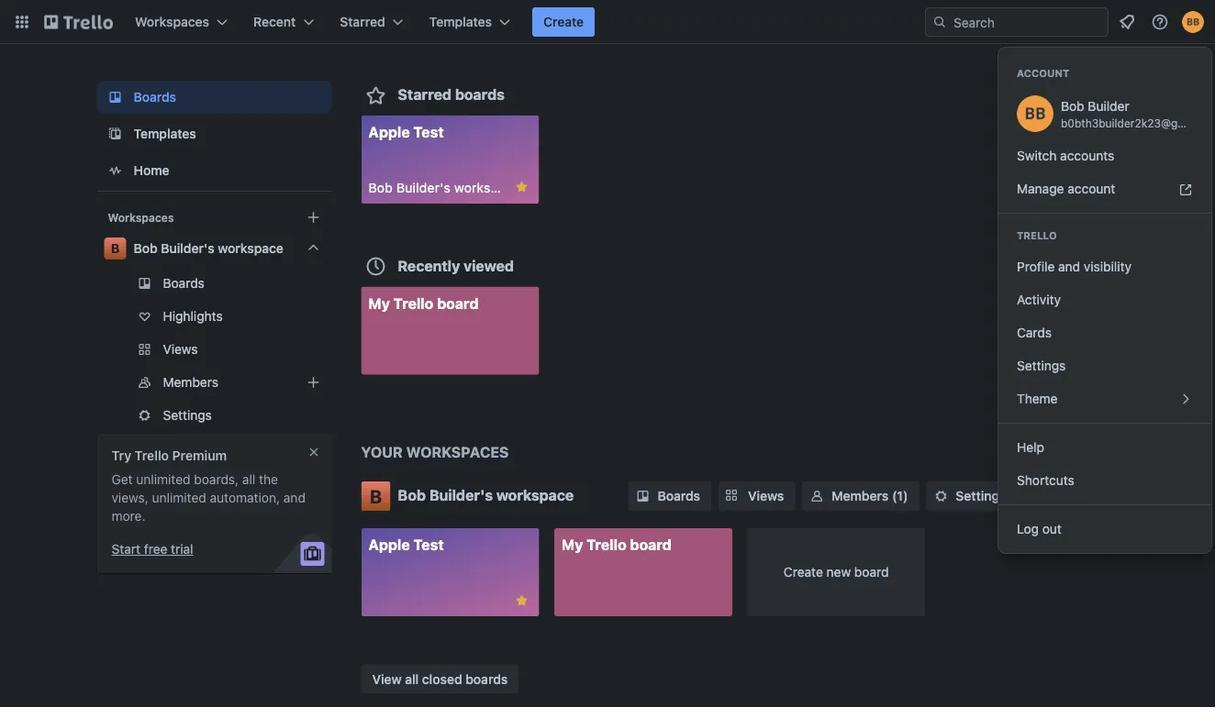 Task type: vqa. For each thing, say whether or not it's contained in the screenshot.
sm icon
yes



Task type: locate. For each thing, give the bounding box(es) containing it.
builder's up recently
[[396, 180, 451, 195]]

2 vertical spatial workspace
[[496, 487, 574, 504]]

1 vertical spatial apple
[[368, 536, 410, 554]]

all
[[242, 472, 255, 487], [405, 672, 419, 687]]

create inside button
[[543, 14, 584, 29]]

0 horizontal spatial b
[[111, 241, 120, 256]]

builder's
[[396, 180, 451, 195], [161, 241, 214, 256], [429, 487, 493, 504]]

members for members
[[163, 375, 218, 390]]

visibility
[[1084, 259, 1132, 274]]

try
[[112, 448, 131, 463]]

home
[[134, 163, 169, 178]]

1 vertical spatial board
[[630, 536, 672, 554]]

0 horizontal spatial templates
[[134, 126, 196, 141]]

view all closed boards button
[[361, 665, 519, 694]]

recent
[[253, 14, 296, 29]]

templates inside popup button
[[429, 14, 492, 29]]

unlimited up views,
[[136, 472, 191, 487]]

0 vertical spatial my trello board
[[368, 295, 479, 312]]

starred boards
[[398, 86, 505, 103]]

click to unstar this board. it will be removed from your starred list. image inside "apple test" link
[[513, 593, 530, 609]]

1 horizontal spatial starred
[[398, 86, 452, 103]]

0 vertical spatial views
[[163, 342, 198, 357]]

starred down templates popup button at top left
[[398, 86, 452, 103]]

0 vertical spatial starred
[[340, 14, 385, 29]]

builder's down workspaces
[[429, 487, 493, 504]]

account
[[1068, 181, 1115, 196]]

1 click to unstar this board. it will be removed from your starred list. image from the top
[[513, 179, 530, 195]]

workspace down workspaces
[[496, 487, 574, 504]]

all inside view all closed boards button
[[405, 672, 419, 687]]

settings link up "log"
[[926, 482, 1017, 511]]

start free trial
[[112, 542, 193, 557]]

Search field
[[947, 8, 1108, 36]]

1 horizontal spatial templates
[[429, 14, 492, 29]]

1 vertical spatial starred
[[398, 86, 452, 103]]

workspace
[[454, 180, 520, 195], [218, 241, 283, 256], [496, 487, 574, 504]]

1 vertical spatial boards link
[[97, 269, 332, 298]]

1 horizontal spatial sm image
[[808, 487, 826, 506]]

0 horizontal spatial my trello board
[[368, 295, 479, 312]]

1 vertical spatial b
[[370, 485, 382, 507]]

boards inside button
[[466, 672, 508, 687]]

0 horizontal spatial settings
[[163, 408, 212, 423]]

3 sm image from the left
[[932, 487, 950, 506]]

2 vertical spatial bob builder's workspace
[[398, 487, 574, 504]]

theme button
[[999, 383, 1211, 416]]

test
[[413, 123, 444, 141], [413, 536, 444, 554]]

b
[[111, 241, 120, 256], [370, 485, 382, 507]]

0 horizontal spatial my trello board link
[[361, 287, 539, 375]]

bob builder's workspace up "recently viewed"
[[368, 180, 520, 195]]

click to unstar this board. it will be removed from your starred list. image for apple test
[[513, 593, 530, 609]]

2 apple from the top
[[368, 536, 410, 554]]

views for the bottommost "views" link
[[748, 489, 784, 504]]

apple
[[368, 123, 410, 141], [368, 536, 410, 554]]

boards down templates popup button at top left
[[455, 86, 505, 103]]

template board image
[[104, 123, 126, 145]]

1 vertical spatial all
[[405, 672, 419, 687]]

1 vertical spatial my trello board link
[[554, 529, 732, 617]]

1 vertical spatial create
[[784, 565, 823, 580]]

1 vertical spatial builder's
[[161, 241, 214, 256]]

unlimited
[[136, 472, 191, 487], [152, 491, 206, 506]]

more.
[[112, 509, 145, 524]]

0 horizontal spatial my
[[368, 295, 390, 312]]

0 vertical spatial builder's
[[396, 180, 451, 195]]

0 vertical spatial create
[[543, 14, 584, 29]]

trial
[[171, 542, 193, 557]]

my trello board link
[[361, 287, 539, 375], [554, 529, 732, 617]]

starred
[[340, 14, 385, 29], [398, 86, 452, 103]]

0 vertical spatial apple
[[368, 123, 410, 141]]

click to unstar this board. it will be removed from your starred list. image
[[513, 179, 530, 195], [513, 593, 530, 609]]

2 click to unstar this board. it will be removed from your starred list. image from the top
[[513, 593, 530, 609]]

2 horizontal spatial sm image
[[932, 487, 950, 506]]

0 horizontal spatial members
[[163, 375, 218, 390]]

1 horizontal spatial all
[[405, 672, 419, 687]]

boards for highlights
[[163, 276, 205, 291]]

0 vertical spatial and
[[1058, 259, 1080, 274]]

1 vertical spatial my
[[562, 536, 583, 554]]

create for create new board
[[784, 565, 823, 580]]

and
[[1058, 259, 1080, 274], [283, 491, 306, 506]]

trello
[[1017, 230, 1057, 242], [393, 295, 433, 312], [135, 448, 169, 463], [587, 536, 626, 554]]

0 vertical spatial views link
[[97, 335, 332, 364]]

all right 'view'
[[405, 672, 419, 687]]

and inside 'try trello premium get unlimited boards, all the views, unlimited automation, and more.'
[[283, 491, 306, 506]]

views link
[[97, 335, 332, 364], [719, 482, 795, 511]]

1 vertical spatial test
[[413, 536, 444, 554]]

bob
[[1061, 99, 1084, 114], [368, 180, 393, 195], [134, 241, 158, 256], [398, 487, 426, 504]]

trello inside 'try trello premium get unlimited boards, all the views, unlimited automation, and more.'
[[135, 448, 169, 463]]

views for top "views" link
[[163, 342, 198, 357]]

0 horizontal spatial all
[[242, 472, 255, 487]]

1 vertical spatial views
[[748, 489, 784, 504]]

1 vertical spatial click to unstar this board. it will be removed from your starred list. image
[[513, 593, 530, 609]]

unlimited down boards,
[[152, 491, 206, 506]]

my trello board
[[368, 295, 479, 312], [562, 536, 672, 554]]

1 horizontal spatial members
[[832, 489, 889, 504]]

settings link down activity link
[[999, 350, 1211, 383]]

members
[[163, 375, 218, 390], [832, 489, 889, 504]]

settings link down "members" link
[[97, 401, 332, 430]]

0 vertical spatial workspaces
[[135, 14, 209, 29]]

members left (1)
[[832, 489, 889, 504]]

bob builder's workspace up highlights link
[[134, 241, 283, 256]]

2 vertical spatial builder's
[[429, 487, 493, 504]]

2 vertical spatial boards
[[658, 489, 700, 504]]

board image
[[104, 86, 126, 108]]

0 vertical spatial apple test
[[368, 123, 444, 141]]

settings link
[[999, 350, 1211, 383], [97, 401, 332, 430], [926, 482, 1017, 511]]

1 vertical spatial members
[[832, 489, 889, 504]]

0 vertical spatial members
[[163, 375, 218, 390]]

1 horizontal spatial and
[[1058, 259, 1080, 274]]

create a workspace image
[[302, 206, 324, 229]]

boards
[[455, 86, 505, 103], [466, 672, 508, 687]]

1 horizontal spatial views link
[[719, 482, 795, 511]]

highlights link
[[97, 302, 332, 331]]

home image
[[104, 160, 126, 182]]

0 vertical spatial my
[[368, 295, 390, 312]]

views
[[163, 342, 198, 357], [748, 489, 784, 504]]

1 horizontal spatial my
[[562, 536, 583, 554]]

create new board
[[784, 565, 889, 580]]

open information menu image
[[1151, 13, 1169, 31]]

starred button
[[329, 7, 415, 37]]

templates up starred boards
[[429, 14, 492, 29]]

0 vertical spatial boards
[[134, 89, 176, 105]]

1 vertical spatial apple test
[[368, 536, 444, 554]]

settings
[[1017, 358, 1066, 374], [163, 408, 212, 423], [956, 489, 1006, 504]]

workspace up viewed
[[454, 180, 520, 195]]

1 vertical spatial workspaces
[[108, 211, 174, 224]]

new
[[827, 565, 851, 580]]

apple test
[[368, 123, 444, 141], [368, 536, 444, 554]]

0 horizontal spatial and
[[283, 491, 306, 506]]

start free trial button
[[112, 541, 193, 559]]

create
[[543, 14, 584, 29], [784, 565, 823, 580]]

0 vertical spatial all
[[242, 472, 255, 487]]

0 vertical spatial b
[[111, 241, 120, 256]]

1 sm image from the left
[[634, 487, 652, 506]]

add image
[[302, 372, 324, 394]]

your workspaces
[[361, 444, 509, 461]]

b down your in the left bottom of the page
[[370, 485, 382, 507]]

my
[[368, 295, 390, 312], [562, 536, 583, 554]]

1 vertical spatial my trello board
[[562, 536, 672, 554]]

2 vertical spatial settings link
[[926, 482, 1017, 511]]

0 horizontal spatial starred
[[340, 14, 385, 29]]

1 horizontal spatial b
[[370, 485, 382, 507]]

premium
[[172, 448, 227, 463]]

workspace up highlights link
[[218, 241, 283, 256]]

bob builder's workspace down workspaces
[[398, 487, 574, 504]]

2 vertical spatial settings
[[956, 489, 1006, 504]]

2 vertical spatial boards link
[[628, 482, 711, 511]]

and right profile
[[1058, 259, 1080, 274]]

0 vertical spatial settings link
[[999, 350, 1211, 383]]

automation,
[[210, 491, 280, 506]]

cards link
[[999, 317, 1211, 350]]

bob builder (bobbuilder40) image
[[1182, 11, 1204, 33]]

0 vertical spatial boards
[[455, 86, 505, 103]]

starred right recent popup button
[[340, 14, 385, 29]]

boards link
[[97, 81, 332, 114], [97, 269, 332, 298], [628, 482, 711, 511]]

1 horizontal spatial board
[[630, 536, 672, 554]]

0 horizontal spatial create
[[543, 14, 584, 29]]

views,
[[112, 491, 148, 506]]

activity
[[1017, 292, 1061, 307]]

0 vertical spatial unlimited
[[136, 472, 191, 487]]

settings link for trello
[[999, 350, 1211, 383]]

1 vertical spatial boards
[[466, 672, 508, 687]]

board
[[437, 295, 479, 312], [630, 536, 672, 554], [854, 565, 889, 580]]

0 horizontal spatial views link
[[97, 335, 332, 364]]

boards right closed
[[466, 672, 508, 687]]

1 horizontal spatial my trello board link
[[554, 529, 732, 617]]

2 vertical spatial board
[[854, 565, 889, 580]]

bob builder's workspace
[[368, 180, 520, 195], [134, 241, 283, 256], [398, 487, 574, 504]]

1 test from the top
[[413, 123, 444, 141]]

0 vertical spatial click to unstar this board. it will be removed from your starred list. image
[[513, 179, 530, 195]]

(1)
[[892, 489, 908, 504]]

1 vertical spatial and
[[283, 491, 306, 506]]

boards,
[[194, 472, 239, 487]]

all up automation,
[[242, 472, 255, 487]]

1 vertical spatial views link
[[719, 482, 795, 511]]

0 horizontal spatial sm image
[[634, 487, 652, 506]]

workspaces
[[135, 14, 209, 29], [108, 211, 174, 224]]

boards
[[134, 89, 176, 105], [163, 276, 205, 291], [658, 489, 700, 504]]

sm image for boards
[[634, 487, 652, 506]]

0 vertical spatial board
[[437, 295, 479, 312]]

1 horizontal spatial create
[[784, 565, 823, 580]]

log
[[1017, 522, 1039, 537]]

0 vertical spatial boards link
[[97, 81, 332, 114]]

starred inside popup button
[[340, 14, 385, 29]]

templates
[[429, 14, 492, 29], [134, 126, 196, 141]]

switch to… image
[[13, 13, 31, 31]]

1 apple from the top
[[368, 123, 410, 141]]

templates up home
[[134, 126, 196, 141]]

0 horizontal spatial board
[[437, 295, 479, 312]]

workspaces inside dropdown button
[[135, 14, 209, 29]]

sm image
[[634, 487, 652, 506], [808, 487, 826, 506], [932, 487, 950, 506]]

out
[[1042, 522, 1062, 537]]

1 vertical spatial boards
[[163, 276, 205, 291]]

0 vertical spatial settings
[[1017, 358, 1066, 374]]

0 horizontal spatial views
[[163, 342, 198, 357]]

and right automation,
[[283, 491, 306, 506]]

builder's up highlights
[[161, 241, 214, 256]]

0 notifications image
[[1116, 11, 1138, 33]]

profile and visibility link
[[999, 251, 1211, 284]]

members down highlights
[[163, 375, 218, 390]]

cards
[[1017, 325, 1052, 340]]

1 horizontal spatial views
[[748, 489, 784, 504]]

0 vertical spatial test
[[413, 123, 444, 141]]

try trello premium get unlimited boards, all the views, unlimited automation, and more.
[[112, 448, 306, 524]]

0 vertical spatial templates
[[429, 14, 492, 29]]

1 horizontal spatial settings
[[956, 489, 1006, 504]]

settings link for bob builder's workspace
[[926, 482, 1017, 511]]

b down the home icon
[[111, 241, 120, 256]]

help
[[1017, 440, 1044, 455]]

sm image for settings
[[932, 487, 950, 506]]

1 vertical spatial bob builder's workspace
[[134, 241, 283, 256]]

0 vertical spatial my trello board link
[[361, 287, 539, 375]]

bob builder b0bth3builder2k23@gmail.com
[[1061, 99, 1215, 129]]



Task type: describe. For each thing, give the bounding box(es) containing it.
profile and visibility
[[1017, 259, 1132, 274]]

the
[[259, 472, 278, 487]]

view
[[372, 672, 402, 687]]

highlights
[[163, 309, 223, 324]]

log out button
[[999, 513, 1211, 546]]

members for members (1)
[[832, 489, 889, 504]]

recently
[[398, 257, 460, 274]]

1 vertical spatial unlimited
[[152, 491, 206, 506]]

shortcuts button
[[999, 464, 1211, 497]]

manage account
[[1017, 181, 1115, 196]]

bob builder (bobbuilder40) image
[[1017, 95, 1054, 132]]

1 apple test from the top
[[368, 123, 444, 141]]

boards link for highlights
[[97, 269, 332, 298]]

viewed
[[464, 257, 514, 274]]

closed
[[422, 672, 462, 687]]

upgrade button
[[1025, 482, 1118, 511]]

upgrade
[[1056, 489, 1107, 504]]

click to unstar this board. it will be removed from your starred list. image for bob builder's workspace
[[513, 179, 530, 195]]

templates link
[[97, 117, 332, 151]]

theme
[[1017, 391, 1058, 407]]

switch accounts
[[1017, 148, 1114, 163]]

apple test link
[[361, 529, 539, 617]]

primary element
[[0, 0, 1215, 44]]

start
[[112, 542, 140, 557]]

activity link
[[999, 284, 1211, 317]]

0 vertical spatial bob builder's workspace
[[368, 180, 520, 195]]

bob inside bob builder b0bth3builder2k23@gmail.com
[[1061, 99, 1084, 114]]

all inside 'try trello premium get unlimited boards, all the views, unlimited automation, and more.'
[[242, 472, 255, 487]]

home link
[[97, 154, 332, 187]]

your
[[361, 444, 403, 461]]

accounts
[[1060, 148, 1114, 163]]

help link
[[999, 431, 1211, 464]]

log out
[[1017, 522, 1062, 537]]

builder
[[1088, 99, 1129, 114]]

1 vertical spatial workspace
[[218, 241, 283, 256]]

profile
[[1017, 259, 1055, 274]]

switch accounts link
[[999, 139, 1211, 173]]

search image
[[932, 15, 947, 29]]

2 apple test from the top
[[368, 536, 444, 554]]

members (1)
[[832, 489, 908, 504]]

free
[[144, 542, 167, 557]]

view all closed boards
[[372, 672, 508, 687]]

back to home image
[[44, 7, 113, 37]]

0 vertical spatial workspace
[[454, 180, 520, 195]]

create button
[[532, 7, 595, 37]]

manage
[[1017, 181, 1064, 196]]

members link
[[97, 368, 332, 397]]

templates button
[[418, 7, 521, 37]]

switch
[[1017, 148, 1057, 163]]

manage account link
[[999, 173, 1211, 206]]

boards link for views
[[628, 482, 711, 511]]

boards for views
[[658, 489, 700, 504]]

starred for starred
[[340, 14, 385, 29]]

1 vertical spatial settings
[[163, 408, 212, 423]]

2 sm image from the left
[[808, 487, 826, 506]]

recently viewed
[[398, 257, 514, 274]]

1 horizontal spatial my trello board
[[562, 536, 672, 554]]

2 horizontal spatial board
[[854, 565, 889, 580]]

1 vertical spatial templates
[[134, 126, 196, 141]]

recent button
[[242, 7, 325, 37]]

workspaces
[[406, 444, 509, 461]]

starred for starred boards
[[398, 86, 452, 103]]

get
[[112, 472, 133, 487]]

create for create
[[543, 14, 584, 29]]

b0bth3builder2k23@gmail.com
[[1061, 117, 1215, 129]]

workspaces button
[[124, 7, 239, 37]]

shortcuts
[[1017, 473, 1075, 488]]

2 horizontal spatial settings
[[1017, 358, 1066, 374]]

2 test from the top
[[413, 536, 444, 554]]

1 vertical spatial settings link
[[97, 401, 332, 430]]

account
[[1017, 67, 1069, 79]]



